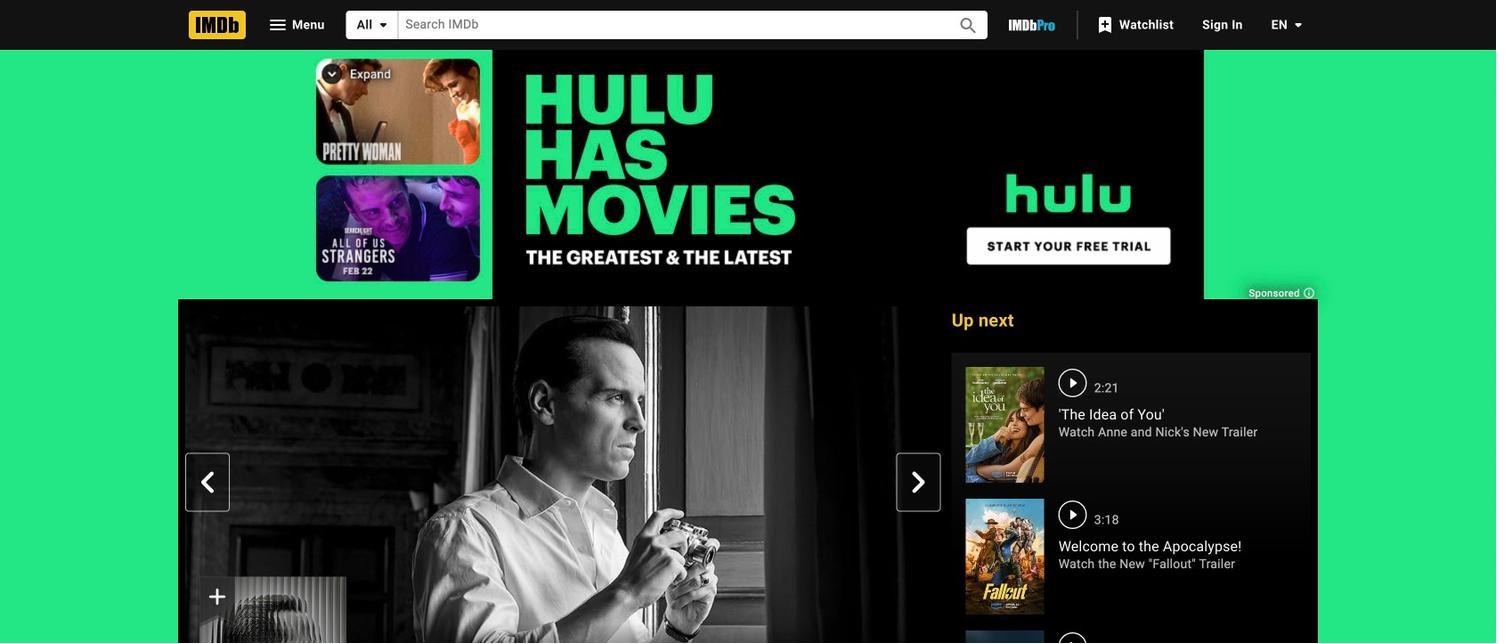Task type: locate. For each thing, give the bounding box(es) containing it.
None field
[[398, 11, 938, 39]]

None search field
[[346, 11, 988, 39]]

andrew scott is the new tom 'ripley' image
[[185, 306, 941, 643]]

where could dune go next? image
[[966, 631, 1045, 643]]

submit search image
[[958, 15, 979, 36]]

chevron right inline image
[[908, 471, 930, 493]]

ripley image
[[200, 577, 346, 643], [200, 577, 346, 643]]

arrow drop down image
[[1288, 14, 1309, 36]]

group
[[185, 306, 941, 643], [200, 577, 346, 643]]

watchlist image
[[1095, 14, 1116, 36]]



Task type: vqa. For each thing, say whether or not it's contained in the screenshot.
24
no



Task type: describe. For each thing, give the bounding box(es) containing it.
menu image
[[267, 14, 289, 36]]

fallout image
[[966, 499, 1045, 615]]

Search IMDb text field
[[398, 11, 938, 39]]

the idea of you image
[[966, 367, 1045, 483]]

home image
[[189, 11, 246, 39]]

arrow drop down image
[[373, 14, 394, 36]]

chevron left inline image
[[197, 471, 218, 493]]



